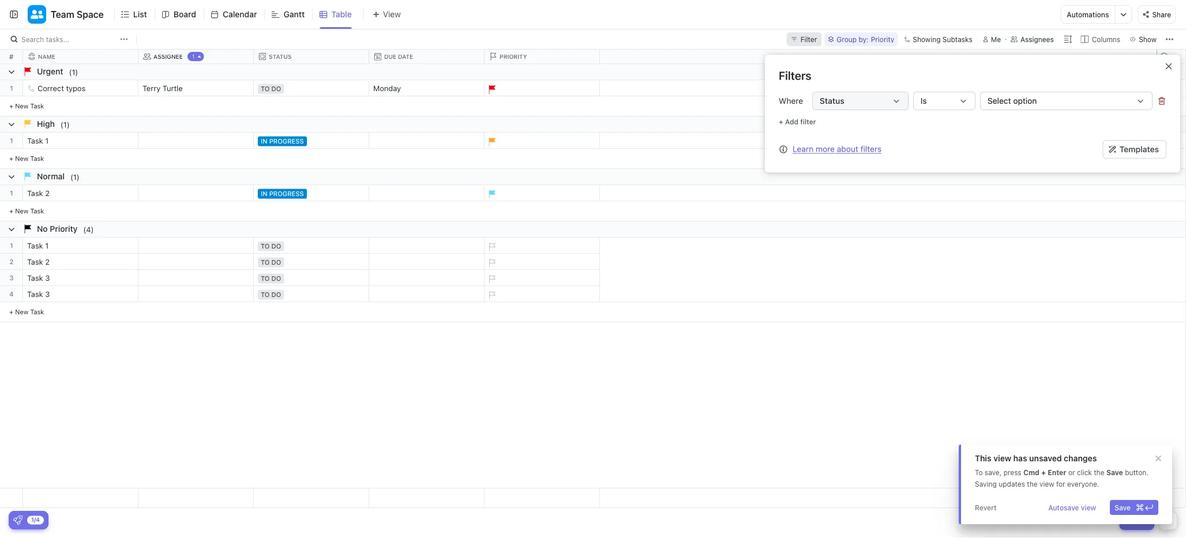 Task type: vqa. For each thing, say whether or not it's contained in the screenshot.


Task type: describe. For each thing, give the bounding box(es) containing it.
1 down #
[[10, 84, 13, 92]]

press space to select this row. row containing task 1
[[23, 133, 600, 151]]

in progress for task 1
[[261, 138, 304, 145]]

to do cell for press space to select this row. row containing ‎task 1
[[254, 238, 369, 253]]

4 new from the top
[[15, 308, 28, 316]]

is button
[[914, 96, 975, 106]]

correct typos
[[37, 84, 86, 93]]

filter button
[[787, 32, 822, 46]]

table
[[331, 10, 352, 19]]

automations button
[[1061, 6, 1115, 23]]

to do for to do cell associated with press space to select this row. row containing correct typos
[[261, 85, 281, 93]]

board link
[[174, 0, 201, 29]]

4 to do cell from the top
[[254, 270, 369, 286]]

set priority element for fourth to do cell from the top
[[483, 271, 500, 288]]

1 new task from the top
[[15, 102, 44, 110]]

status button
[[813, 92, 908, 110]]

(1) for urgent
[[69, 67, 78, 76]]

share button
[[1138, 5, 1176, 24]]

learn more about filters
[[793, 144, 882, 154]]

this
[[975, 454, 991, 463]]

calendar link
[[223, 0, 262, 29]]

where
[[779, 96, 803, 106]]

1 down 'high'
[[45, 136, 49, 145]]

autosave view button
[[1044, 500, 1101, 515]]

view for autosave
[[1081, 504, 1096, 512]]

1 1 2 3 1 1 4
[[9, 84, 14, 298]]

press space to select this row. row containing task 2
[[23, 185, 600, 203]]

no priority
[[37, 224, 78, 234]]

progress for 2
[[269, 190, 304, 198]]

1 left task 1
[[10, 137, 13, 144]]

onboarding checklist button image
[[13, 516, 22, 525]]

turtle
[[163, 84, 183, 93]]

enter
[[1048, 468, 1066, 476]]

has
[[1013, 454, 1027, 463]]

to
[[975, 468, 983, 476]]

to do cell for press space to select this row. row containing ‎task 2
[[254, 254, 369, 269]]

showing
[[913, 35, 941, 43]]

1 left 'task 2'
[[10, 189, 13, 197]]

changes
[[1064, 454, 1097, 463]]

3 do from the top
[[271, 259, 281, 266]]

cmd
[[1023, 468, 1039, 476]]

to do for to do cell corresponding to press space to select this row. row containing ‎task 2
[[261, 259, 281, 266]]

3 new task from the top
[[15, 207, 44, 215]]

set priority element for 1st to do cell from the bottom of the row group containing correct typos
[[483, 287, 500, 304]]

me
[[991, 35, 1001, 43]]

2 new from the top
[[15, 155, 28, 162]]

search
[[21, 35, 44, 43]]

5 to do cell from the top
[[254, 286, 369, 302]]

press space to select this row. row containing 4
[[0, 286, 23, 302]]

is
[[921, 96, 927, 106]]

row group containing correct typos
[[23, 64, 600, 322]]

team space button
[[46, 2, 104, 27]]

urgent
[[37, 67, 63, 76]]

assignees
[[1020, 35, 1054, 43]]

2 do from the top
[[271, 243, 281, 250]]

assignees button
[[1005, 32, 1059, 46]]

to do for press space to select this row. row containing ‎task 1 to do cell
[[261, 243, 281, 250]]

gantt link
[[284, 0, 309, 29]]

‎task for ‎task 1
[[27, 241, 43, 250]]

revert button
[[970, 500, 1001, 515]]

add
[[785, 118, 798, 126]]

table link
[[331, 0, 356, 29]]

more
[[816, 144, 835, 154]]

me button
[[978, 32, 1005, 46]]

4 do from the top
[[271, 275, 281, 282]]

normal
[[37, 172, 65, 181]]

press space to select this row. row containing 3
[[0, 270, 23, 286]]

tasks...
[[46, 35, 69, 43]]

in progress cell for task 1
[[254, 133, 369, 148]]

(4)
[[83, 225, 94, 234]]

1 horizontal spatial the
[[1094, 468, 1104, 476]]

saving
[[975, 480, 997, 488]]

grid containing urgent
[[0, 50, 1186, 508]]

terry turtle
[[142, 84, 183, 93]]

0 horizontal spatial the
[[1027, 480, 1038, 488]]

in progress for task 2
[[261, 190, 304, 198]]

autosave
[[1048, 504, 1079, 512]]

select option
[[988, 96, 1037, 106]]

share
[[1152, 10, 1171, 19]]

status
[[820, 96, 844, 106]]

select option button
[[981, 92, 1152, 110]]

to do for fourth to do cell from the top
[[261, 275, 281, 282]]

showing subtasks button
[[900, 32, 976, 46]]

filter
[[801, 35, 817, 43]]

press
[[1004, 468, 1021, 476]]

terry turtle cell
[[138, 80, 254, 96]]

save inside button
[[1115, 504, 1131, 512]]

4
[[9, 290, 14, 298]]

3 inside 1 1 2 3 1 1 4
[[9, 274, 14, 282]]

select
[[988, 96, 1011, 106]]

0 vertical spatial +
[[779, 118, 783, 126]]

for
[[1056, 480, 1065, 488]]

save button
[[1110, 500, 1158, 515]]

everyone.
[[1067, 480, 1099, 488]]

high
[[37, 119, 55, 129]]



Task type: locate. For each thing, give the bounding box(es) containing it.
set priority element for to do cell corresponding to press space to select this row. row containing ‎task 2
[[483, 254, 500, 272]]

1 to do from the top
[[261, 85, 281, 93]]

1 ‎task from the top
[[27, 241, 43, 250]]

board
[[174, 10, 196, 19]]

press space to select this row. row
[[0, 80, 23, 96], [23, 80, 600, 98], [0, 133, 23, 149], [23, 133, 600, 151], [0, 185, 23, 201], [23, 185, 600, 203], [0, 238, 23, 254], [23, 238, 600, 256], [0, 254, 23, 270], [23, 254, 600, 272], [0, 270, 23, 286], [23, 270, 600, 288], [0, 286, 23, 302], [23, 286, 600, 304], [23, 489, 600, 508]]

0 vertical spatial ‎task
[[27, 241, 43, 250]]

0 horizontal spatial +
[[779, 118, 783, 126]]

4 to do from the top
[[261, 275, 281, 282]]

#
[[9, 52, 13, 61]]

1 vertical spatial ‎task
[[27, 258, 43, 266]]

set priority image
[[483, 238, 500, 256], [483, 254, 500, 272], [483, 287, 500, 304]]

2 inside 1 1 2 3 1 1 4
[[10, 258, 14, 265]]

task 3
[[27, 274, 50, 282], [27, 290, 50, 299]]

2 to do cell from the top
[[254, 238, 369, 253]]

view for this
[[993, 454, 1011, 463]]

1 vertical spatial save
[[1115, 504, 1131, 512]]

to do
[[261, 85, 281, 93], [261, 243, 281, 250], [261, 259, 281, 266], [261, 275, 281, 282], [261, 291, 281, 299]]

2 progress from the top
[[269, 190, 304, 198]]

save
[[1106, 468, 1123, 476], [1115, 504, 1131, 512]]

0 vertical spatial the
[[1094, 468, 1104, 476]]

search tasks...
[[21, 35, 69, 43]]

0 vertical spatial task 3
[[27, 274, 50, 282]]

‎task up ‎task 2
[[27, 241, 43, 250]]

0 vertical spatial in progress cell
[[254, 133, 369, 148]]

monday cell
[[369, 80, 485, 96]]

view
[[993, 454, 1011, 463], [1039, 480, 1054, 488], [1081, 504, 1096, 512]]

task
[[30, 102, 44, 110], [27, 136, 43, 145], [30, 155, 44, 162], [27, 189, 43, 198], [30, 207, 44, 215], [27, 274, 43, 282], [27, 290, 43, 299], [30, 308, 44, 316], [1134, 517, 1150, 525]]

0 horizontal spatial filters
[[779, 69, 811, 82]]

1 vertical spatial task 3
[[27, 290, 50, 299]]

2 down normal
[[45, 189, 50, 198]]

subtasks
[[942, 35, 972, 43]]

(1) right 'high'
[[60, 120, 70, 129]]

2 ‎task from the top
[[27, 258, 43, 266]]

in progress
[[261, 138, 304, 145], [261, 190, 304, 198]]

new right 1 1 2 3 1 1 4 at the left of the page
[[15, 207, 28, 215]]

2 in progress cell from the top
[[254, 185, 369, 201]]

filters up where
[[779, 69, 811, 82]]

in for task 1
[[261, 138, 267, 145]]

(1) up typos
[[69, 67, 78, 76]]

high cell
[[0, 117, 1185, 132]]

0 vertical spatial view
[[993, 454, 1011, 463]]

new task down task 1
[[15, 155, 44, 162]]

3 for fourth to do cell from the top
[[45, 274, 50, 282]]

space
[[77, 9, 104, 20]]

2 for task 2
[[45, 189, 50, 198]]

1
[[10, 84, 13, 92], [45, 136, 49, 145], [10, 137, 13, 144], [10, 189, 13, 197], [45, 241, 49, 250], [10, 242, 13, 249]]

task 3 right "4"
[[27, 290, 50, 299]]

revert
[[975, 504, 997, 512]]

+ inside this view has unsaved changes to save, press cmd + enter or click the save button. saving updates the view for everyone.
[[1041, 468, 1046, 476]]

1 to from the top
[[261, 85, 270, 93]]

1 horizontal spatial view
[[1039, 480, 1054, 488]]

save inside this view has unsaved changes to save, press cmd + enter or click the save button. saving updates the view for everyone.
[[1106, 468, 1123, 476]]

monday
[[373, 84, 401, 93]]

showing subtasks
[[913, 35, 972, 43]]

cell
[[138, 133, 254, 148], [369, 133, 485, 148], [138, 185, 254, 201], [369, 185, 485, 201], [138, 238, 254, 253], [369, 238, 485, 253], [138, 254, 254, 269], [369, 254, 485, 269], [138, 270, 254, 286], [369, 270, 485, 286], [138, 286, 254, 302], [369, 286, 485, 302], [369, 489, 485, 508], [485, 489, 600, 508]]

updates
[[999, 480, 1025, 488]]

no
[[37, 224, 48, 234]]

in for task 2
[[261, 190, 267, 198]]

gantt
[[284, 10, 305, 19]]

press space to select this row. row containing ‎task 2
[[23, 254, 600, 272]]

filters right the about on the top of the page
[[860, 144, 882, 154]]

1 left ‎task 1
[[10, 242, 13, 249]]

1 vertical spatial in progress cell
[[254, 185, 369, 201]]

0 vertical spatial progress
[[269, 138, 304, 145]]

filters
[[779, 69, 811, 82], [860, 144, 882, 154]]

1 set priority element from the top
[[483, 238, 500, 256]]

press space to select this row. row containing correct typos
[[23, 80, 600, 98]]

or
[[1068, 468, 1075, 476]]

in
[[261, 138, 267, 145], [261, 190, 267, 198]]

task 3 for 1st to do cell from the bottom of the row group containing correct typos
[[27, 290, 50, 299]]

0 vertical spatial in progress
[[261, 138, 304, 145]]

do
[[271, 85, 281, 93], [271, 243, 281, 250], [271, 259, 281, 266], [271, 275, 281, 282], [271, 291, 281, 299]]

to do cell for press space to select this row. row containing correct typos
[[254, 80, 369, 96]]

autosave view
[[1048, 504, 1096, 512]]

press space to select this row. row containing ‎task 1
[[23, 238, 600, 256]]

2 vertical spatial view
[[1081, 504, 1096, 512]]

in progress cell
[[254, 133, 369, 148], [254, 185, 369, 201]]

the right the 'click'
[[1094, 468, 1104, 476]]

view up "save,"
[[993, 454, 1011, 463]]

in progress cell for task 2
[[254, 185, 369, 201]]

list link
[[133, 0, 152, 29]]

0 vertical spatial (1)
[[69, 67, 78, 76]]

task 3 for fourth to do cell from the top
[[27, 274, 50, 282]]

1/4
[[31, 517, 40, 523]]

new down ‎task 2
[[15, 308, 28, 316]]

1 horizontal spatial filters
[[860, 144, 882, 154]]

‎task down ‎task 1
[[27, 258, 43, 266]]

3 set priority element from the top
[[483, 271, 500, 288]]

2 set priority image from the top
[[483, 254, 500, 272]]

learn
[[793, 144, 813, 154]]

new
[[15, 102, 28, 110], [15, 155, 28, 162], [15, 207, 28, 215], [15, 308, 28, 316]]

priority
[[50, 224, 78, 234]]

(1) inside normal cell
[[70, 172, 79, 181]]

1 down no
[[45, 241, 49, 250]]

3 to do cell from the top
[[254, 254, 369, 269]]

+
[[779, 118, 783, 126], [1041, 468, 1046, 476]]

set priority element
[[483, 238, 500, 256], [483, 254, 500, 272], [483, 271, 500, 288], [483, 287, 500, 304]]

set priority element for press space to select this row. row containing ‎task 1 to do cell
[[483, 238, 500, 256]]

button.
[[1125, 468, 1148, 476]]

no priority cell
[[0, 222, 1185, 237]]

1 horizontal spatial +
[[1041, 468, 1046, 476]]

+ add filter
[[779, 118, 816, 126]]

4 new task from the top
[[15, 308, 44, 316]]

new task down 'task 2'
[[15, 207, 44, 215]]

‎task 2
[[27, 258, 50, 266]]

1 new from the top
[[15, 102, 28, 110]]

save down button.
[[1115, 504, 1131, 512]]

3 to do from the top
[[261, 259, 281, 266]]

typos
[[66, 84, 86, 93]]

row group
[[0, 64, 23, 322], [0, 64, 1185, 322], [23, 64, 600, 322], [1157, 64, 1185, 322], [1157, 489, 1185, 508]]

3 to from the top
[[261, 259, 270, 266]]

unsaved
[[1029, 454, 1062, 463]]

(1) for high
[[60, 120, 70, 129]]

1 to do cell from the top
[[254, 80, 369, 96]]

2 left ‎task 2
[[10, 258, 14, 265]]

1 vertical spatial the
[[1027, 480, 1038, 488]]

grid
[[0, 50, 1186, 508]]

view down everyone.
[[1081, 504, 1096, 512]]

team
[[51, 9, 74, 20]]

about
[[837, 144, 858, 154]]

2 in progress from the top
[[261, 190, 304, 198]]

1 vertical spatial in
[[261, 190, 267, 198]]

2 task 3 from the top
[[27, 290, 50, 299]]

+ right cmd
[[1041, 468, 1046, 476]]

correct
[[37, 84, 64, 93]]

2 to from the top
[[261, 243, 270, 250]]

3 set priority image from the top
[[483, 287, 500, 304]]

view left for at the bottom right of page
[[1039, 480, 1054, 488]]

onboarding checklist button element
[[13, 516, 22, 525]]

to do cell
[[254, 80, 369, 96], [254, 238, 369, 253], [254, 254, 369, 269], [254, 270, 369, 286], [254, 286, 369, 302]]

row
[[23, 50, 600, 64]]

learn more about filters link
[[793, 144, 882, 154]]

1 vertical spatial (1)
[[60, 120, 70, 129]]

(1) right normal
[[70, 172, 79, 181]]

1 set priority image from the top
[[483, 238, 500, 256]]

(1) inside urgent cell
[[69, 67, 78, 76]]

2
[[45, 189, 50, 198], [45, 258, 50, 266], [10, 258, 14, 265]]

2 in from the top
[[261, 190, 267, 198]]

(1)
[[69, 67, 78, 76], [60, 120, 70, 129], [70, 172, 79, 181]]

2 for ‎task 2
[[45, 258, 50, 266]]

5 to do from the top
[[261, 291, 281, 299]]

3 for 1st to do cell from the bottom of the row group containing correct typos
[[45, 290, 50, 299]]

0 vertical spatial filters
[[779, 69, 811, 82]]

1 vertical spatial view
[[1039, 480, 1054, 488]]

2 horizontal spatial view
[[1081, 504, 1096, 512]]

this view has unsaved changes to save, press cmd + enter or click the save button. saving updates the view for everyone.
[[975, 454, 1148, 488]]

new task down ‎task 2
[[15, 308, 44, 316]]

new task up 'high'
[[15, 102, 44, 110]]

1 in progress from the top
[[261, 138, 304, 145]]

option
[[1013, 96, 1037, 106]]

+ left add
[[779, 118, 783, 126]]

to
[[261, 85, 270, 93], [261, 243, 270, 250], [261, 259, 270, 266], [261, 275, 270, 282], [261, 291, 270, 299]]

task 1
[[27, 136, 49, 145]]

1 in from the top
[[261, 138, 267, 145]]

3 new from the top
[[15, 207, 28, 215]]

2 to do from the top
[[261, 243, 281, 250]]

the
[[1094, 468, 1104, 476], [1027, 480, 1038, 488]]

4 set priority element from the top
[[483, 287, 500, 304]]

task 3 down ‎task 2
[[27, 274, 50, 282]]

task 2
[[27, 189, 50, 198]]

new task
[[15, 102, 44, 110], [15, 155, 44, 162], [15, 207, 44, 215], [15, 308, 44, 316]]

1 in progress cell from the top
[[254, 133, 369, 148]]

set priority image for 2
[[483, 254, 500, 272]]

2 set priority element from the top
[[483, 254, 500, 272]]

urgent cell
[[0, 64, 1185, 80]]

1 vertical spatial in progress
[[261, 190, 304, 198]]

new down task 1
[[15, 155, 28, 162]]

normal cell
[[0, 169, 1185, 185]]

5 do from the top
[[271, 291, 281, 299]]

view inside button
[[1081, 504, 1096, 512]]

set priority image for 3
[[483, 287, 500, 304]]

save,
[[985, 468, 1002, 476]]

1 progress from the top
[[269, 138, 304, 145]]

set priority image
[[483, 271, 500, 288]]

automations
[[1067, 10, 1109, 18]]

2 new task from the top
[[15, 155, 44, 162]]

calendar
[[223, 10, 257, 19]]

1 do from the top
[[271, 85, 281, 93]]

‎task for ‎task 2
[[27, 258, 43, 266]]

(1) inside high cell
[[60, 120, 70, 129]]

filter
[[800, 118, 816, 126]]

1 vertical spatial progress
[[269, 190, 304, 198]]

the down cmd
[[1027, 480, 1038, 488]]

0 vertical spatial save
[[1106, 468, 1123, 476]]

1 task 3 from the top
[[27, 274, 50, 282]]

1 vertical spatial +
[[1041, 468, 1046, 476]]

‎task
[[27, 241, 43, 250], [27, 258, 43, 266]]

to do for 1st to do cell from the bottom of the row group containing correct typos
[[261, 291, 281, 299]]

terry
[[142, 84, 160, 93]]

4 to from the top
[[261, 275, 270, 282]]

press space to select this row. row containing 2
[[0, 254, 23, 270]]

1 vertical spatial filters
[[860, 144, 882, 154]]

team space
[[51, 9, 104, 20]]

0 horizontal spatial view
[[993, 454, 1011, 463]]

5 to from the top
[[261, 291, 270, 299]]

set priority image for 1
[[483, 238, 500, 256]]

save left button.
[[1106, 468, 1123, 476]]

templates
[[1119, 145, 1159, 154]]

row group containing urgent
[[0, 64, 1185, 322]]

Search tasks... text field
[[21, 31, 117, 47]]

0 vertical spatial in
[[261, 138, 267, 145]]

new up task 1
[[15, 102, 28, 110]]

progress for 1
[[269, 138, 304, 145]]

(1) for normal
[[70, 172, 79, 181]]

2 down ‎task 1
[[45, 258, 50, 266]]

row group containing 1 1 2 3 1 1 4
[[0, 64, 23, 322]]

click
[[1077, 468, 1092, 476]]

‎task 1
[[27, 241, 49, 250]]

2 vertical spatial (1)
[[70, 172, 79, 181]]

list
[[133, 10, 147, 19]]



